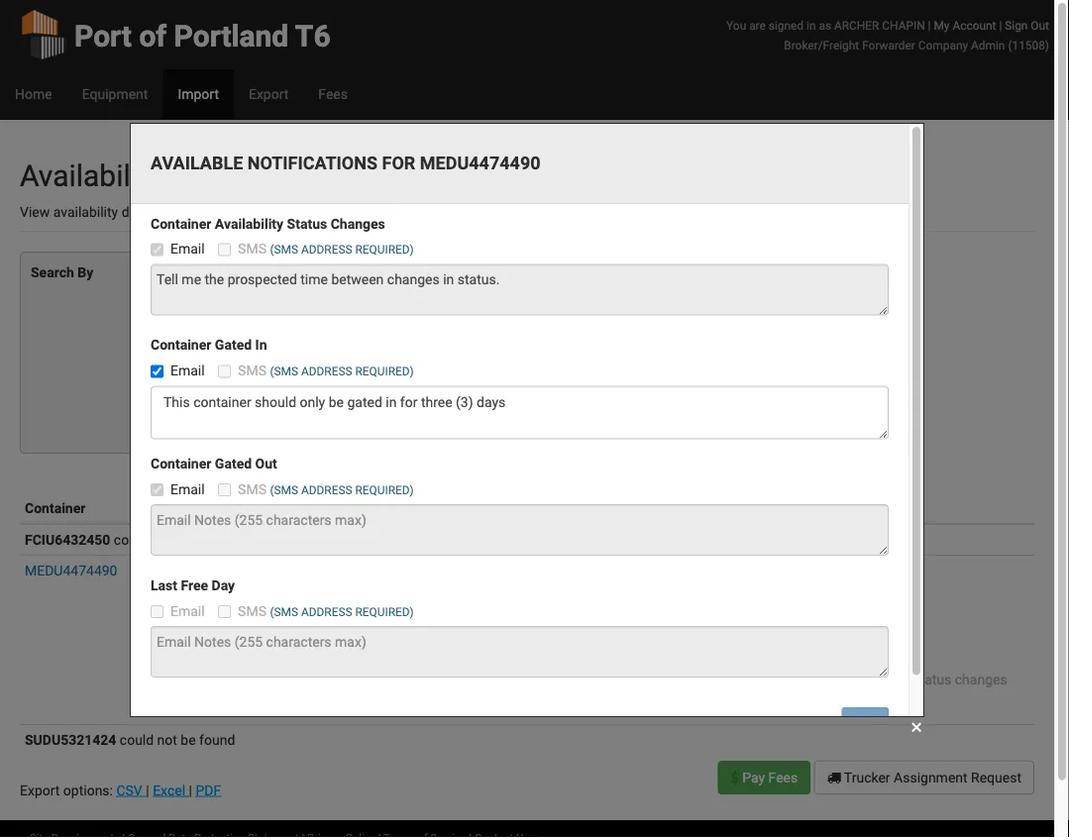 Task type: locate. For each thing, give the bounding box(es) containing it.
1 horizontal spatial of
[[511, 204, 523, 220]]

| right csv
[[146, 782, 149, 799]]

| left my
[[928, 18, 931, 32]]

changes
[[955, 671, 1008, 688]]

max
[[210, 384, 231, 397]]

not up excel
[[157, 732, 177, 748]]

be up off-
[[175, 532, 190, 548]]

container right when
[[783, 671, 841, 688]]

0 vertical spatial container
[[291, 204, 349, 220]]

0 vertical spatial of
[[139, 18, 167, 54]]

sudu5321424 could not be found
[[25, 732, 235, 748]]

lading.
[[527, 204, 568, 220]]

trucker
[[844, 770, 891, 786]]

additional
[[666, 500, 730, 516]]

could right fciu6432450
[[114, 532, 148, 548]]

not
[[151, 532, 171, 548], [157, 732, 177, 748]]

0 vertical spatial found
[[193, 532, 229, 548]]

None checkbox
[[666, 674, 679, 687]]

1 vertical spatial could
[[120, 732, 154, 748]]

1 vertical spatial not
[[157, 732, 177, 748]]

pay
[[743, 770, 765, 786]]

entering
[[184, 204, 234, 220]]

signed
[[769, 18, 804, 32]]

of right port at the left top of page
[[139, 18, 167, 54]]

my
[[934, 18, 950, 32]]

sign out link
[[1005, 18, 1050, 32]]

could
[[114, 532, 148, 548], [120, 732, 154, 748]]

1 vertical spatial found
[[199, 732, 235, 748]]

of
[[139, 18, 167, 54], [511, 204, 523, 220]]

dry
[[377, 584, 399, 598]]

50 right to
[[272, 204, 288, 220]]

trucker:
[[666, 622, 716, 638]]

0 vertical spatial not
[[151, 532, 171, 548]]

1 horizontal spatial availability
[[845, 671, 910, 688]]

found for fciu6432450 could not be found
[[193, 532, 229, 548]]

50 left containers
[[140, 384, 152, 397]]

|
[[928, 18, 931, 32], [999, 18, 1002, 32], [146, 782, 149, 799], [189, 782, 192, 799]]

fciu6432450 could not be found
[[25, 532, 229, 548]]

found up dock
[[193, 532, 229, 548]]

0 horizontal spatial by
[[166, 204, 180, 220]]

1 vertical spatial of
[[511, 204, 523, 220]]

pdf
[[196, 782, 221, 799]]

holds
[[474, 622, 510, 638]]

options:
[[63, 782, 113, 799]]

trucker assignment request button
[[814, 761, 1035, 795]]

search
[[427, 204, 468, 220]]

view availability details by entering up to 50 container numbers or search by bill of lading.
[[20, 204, 568, 220]]

*
[[510, 662, 517, 678]]

40'
[[295, 584, 311, 598]]

none
[[544, 622, 581, 638]]

not up off-
[[151, 532, 171, 548]]

my account link
[[934, 18, 996, 32]]

2 by from the left
[[472, 204, 486, 220]]

by
[[166, 204, 180, 220], [472, 204, 486, 220]]

container
[[315, 604, 379, 618]]

off-
[[163, 562, 188, 579]]

sign
[[1005, 18, 1028, 32]]

1 horizontal spatial by
[[472, 204, 486, 220]]

details
[[520, 662, 562, 678]]

cube
[[345, 584, 374, 598]]

0 vertical spatial be
[[175, 532, 190, 548]]

broker/freight
[[784, 38, 859, 52]]

50
[[272, 204, 288, 220], [140, 384, 152, 397]]

1 horizontal spatial 50
[[272, 204, 288, 220]]

fees:
[[474, 662, 507, 678]]

by left bill
[[472, 204, 486, 220]]

medu4474490
[[25, 562, 117, 579]]

by right details
[[166, 204, 180, 220]]

available for pickup?
[[152, 480, 230, 516]]

usd image
[[731, 771, 739, 784]]

0 horizontal spatial 50
[[140, 384, 152, 397]]

high
[[314, 584, 342, 598]]

to
[[257, 204, 269, 220]]

availability
[[20, 158, 162, 193]]

(11508)
[[1008, 38, 1050, 52]]

are
[[749, 18, 766, 32]]

found up pdf
[[199, 732, 235, 748]]

1 vertical spatial be
[[181, 732, 196, 748]]

portland
[[174, 18, 289, 54]]

you
[[727, 18, 746, 32]]

status
[[913, 671, 952, 688]]

details
[[122, 204, 163, 220]]

| left sign
[[999, 18, 1002, 32]]

could for fciu6432450
[[114, 532, 148, 548]]

fees
[[769, 770, 798, 786]]

availability down availability
[[53, 204, 118, 220]]

of right bill
[[511, 204, 523, 220]]

0 horizontal spatial availability
[[53, 204, 118, 220]]

0 vertical spatial 50
[[272, 204, 288, 220]]

pickup?
[[167, 500, 215, 516]]

1 vertical spatial container
[[783, 671, 841, 688]]

found for sudu5321424 could not be found
[[199, 732, 235, 748]]

availability
[[53, 204, 118, 220], [845, 671, 910, 688]]

be up excel link
[[181, 732, 196, 748]]

0 vertical spatial could
[[114, 532, 148, 548]]

0 vertical spatial availability
[[53, 204, 118, 220]]

container
[[291, 204, 349, 220], [783, 671, 841, 688]]

info:
[[513, 622, 541, 638]]

search
[[31, 264, 74, 280]]

excel
[[153, 782, 185, 799]]

availability left status
[[845, 671, 910, 688]]

view
[[20, 204, 50, 220]]

container right to
[[291, 204, 349, 220]]

me
[[724, 671, 743, 688]]

could up csv 'link'
[[120, 732, 154, 748]]

bill
[[489, 204, 507, 220]]

not for fciu6432450
[[151, 532, 171, 548]]

gtsc
[[720, 622, 755, 638]]

add'l holds info: none
[[440, 622, 581, 638]]



Task type: describe. For each thing, give the bounding box(es) containing it.
email me when container availability status changes
[[686, 671, 1008, 688]]

off-dock 40' high cube dry container
[[163, 562, 399, 618]]

port
[[74, 18, 132, 54]]

csv
[[116, 782, 142, 799]]

as
[[819, 18, 832, 32]]

1 by from the left
[[166, 204, 180, 220]]

be for sudu5321424 could not be found
[[181, 732, 196, 748]]

fciu6432450
[[25, 532, 110, 548]]

0 horizontal spatial container
[[291, 204, 349, 220]]

csv link
[[116, 782, 146, 799]]

pdf link
[[196, 782, 221, 799]]

additional information
[[666, 500, 807, 516]]

sudu5321424
[[25, 732, 116, 748]]

t6
[[295, 18, 331, 54]]

available
[[152, 480, 209, 497]]

show list image
[[313, 266, 326, 280]]

when
[[747, 671, 780, 688]]

size/type
[[316, 500, 378, 516]]

pay fees button
[[718, 761, 811, 795]]

search by
[[31, 264, 93, 280]]

containers
[[155, 384, 207, 397]]

out
[[1031, 18, 1050, 32]]

port of portland t6
[[74, 18, 331, 54]]

request
[[971, 770, 1022, 786]]

details link
[[520, 662, 562, 678]]

information
[[734, 500, 807, 516]]

1 horizontal spatial container
[[783, 671, 841, 688]]

account
[[953, 18, 996, 32]]

or
[[411, 204, 423, 220]]

pay fees
[[739, 770, 798, 786]]

not for sudu5321424
[[157, 732, 177, 748]]

up
[[238, 204, 253, 220]]

numbers
[[353, 204, 407, 220]]

admin
[[971, 38, 1005, 52]]

company
[[919, 38, 968, 52]]

trucker: gtsc
[[666, 622, 755, 638]]

archer
[[834, 18, 879, 32]]

container
[[25, 500, 86, 516]]

be for fciu6432450 could not be found
[[175, 532, 190, 548]]

dock
[[188, 562, 219, 579]]

total fees: * details
[[440, 662, 562, 678]]

truck image
[[827, 771, 841, 784]]

number
[[140, 264, 189, 280]]

assignment
[[894, 770, 968, 786]]

email
[[686, 671, 721, 688]]

forwarder
[[862, 38, 916, 52]]

medu4474490 link
[[25, 562, 117, 579]]

chapin
[[882, 18, 925, 32]]

excel link
[[153, 782, 189, 799]]

total
[[440, 662, 471, 678]]

in
[[807, 18, 816, 32]]

for
[[212, 480, 230, 497]]

0 horizontal spatial of
[[139, 18, 167, 54]]

could for sudu5321424
[[120, 732, 154, 748]]

you are signed in as archer chapin | my account | sign out broker/freight forwarder company admin (11508)
[[727, 18, 1050, 52]]

export
[[20, 782, 60, 799]]

holds/fees
[[440, 500, 511, 516]]

50 containers max
[[140, 384, 231, 397]]

export options: csv | excel | pdf
[[20, 782, 221, 799]]

Number text field
[[140, 287, 327, 383]]

| left pdf
[[189, 782, 192, 799]]

port of portland t6 link
[[20, 0, 331, 69]]

1 vertical spatial availability
[[845, 671, 910, 688]]

by
[[78, 264, 93, 280]]

trucker assignment request
[[841, 770, 1022, 786]]

1 vertical spatial 50
[[140, 384, 152, 397]]



Task type: vqa. For each thing, say whether or not it's contained in the screenshot.
All
no



